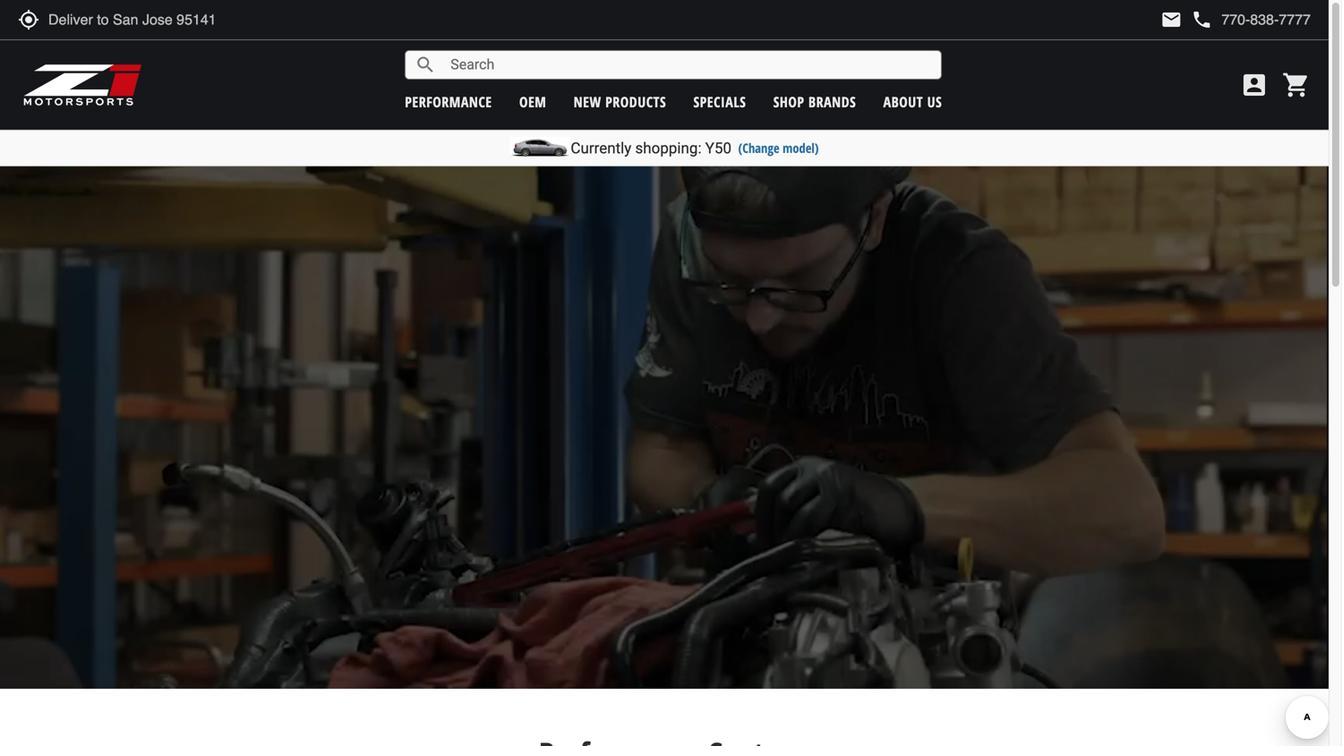 Task type: locate. For each thing, give the bounding box(es) containing it.
Search search field
[[436, 51, 941, 79]]

account_box
[[1240, 71, 1269, 99]]

shopping_cart link
[[1278, 71, 1311, 99]]

about us link
[[884, 92, 942, 111]]

us
[[927, 92, 942, 111]]

phone
[[1191, 9, 1213, 30]]

currently shopping: y50 (change model)
[[571, 139, 819, 157]]

shopping:
[[635, 139, 702, 157]]

shop
[[774, 92, 805, 111]]

new products
[[574, 92, 666, 111]]

z1 motorsports logo image
[[22, 63, 143, 107]]

new products link
[[574, 92, 666, 111]]

y50
[[706, 139, 732, 157]]

model)
[[783, 139, 819, 157]]

about
[[884, 92, 923, 111]]

oem link
[[519, 92, 547, 111]]

mail phone
[[1161, 9, 1213, 30]]

search
[[415, 54, 436, 76]]

account_box link
[[1236, 71, 1273, 99]]



Task type: describe. For each thing, give the bounding box(es) containing it.
(change
[[738, 139, 780, 157]]

shopping_cart
[[1282, 71, 1311, 99]]

shop brands
[[774, 92, 856, 111]]

phone link
[[1191, 9, 1311, 30]]

mail
[[1161, 9, 1182, 30]]

oem
[[519, 92, 547, 111]]

performance link
[[405, 92, 492, 111]]

specials
[[694, 92, 746, 111]]

new
[[574, 92, 602, 111]]

currently
[[571, 139, 632, 157]]

shop brands link
[[774, 92, 856, 111]]

performance
[[405, 92, 492, 111]]

my_location
[[18, 9, 39, 30]]

mail link
[[1161, 9, 1182, 30]]

about us
[[884, 92, 942, 111]]

brands
[[809, 92, 856, 111]]

specials link
[[694, 92, 746, 111]]

(change model) link
[[738, 139, 819, 157]]

products
[[606, 92, 666, 111]]



Task type: vqa. For each thing, say whether or not it's contained in the screenshot.
Shop
yes



